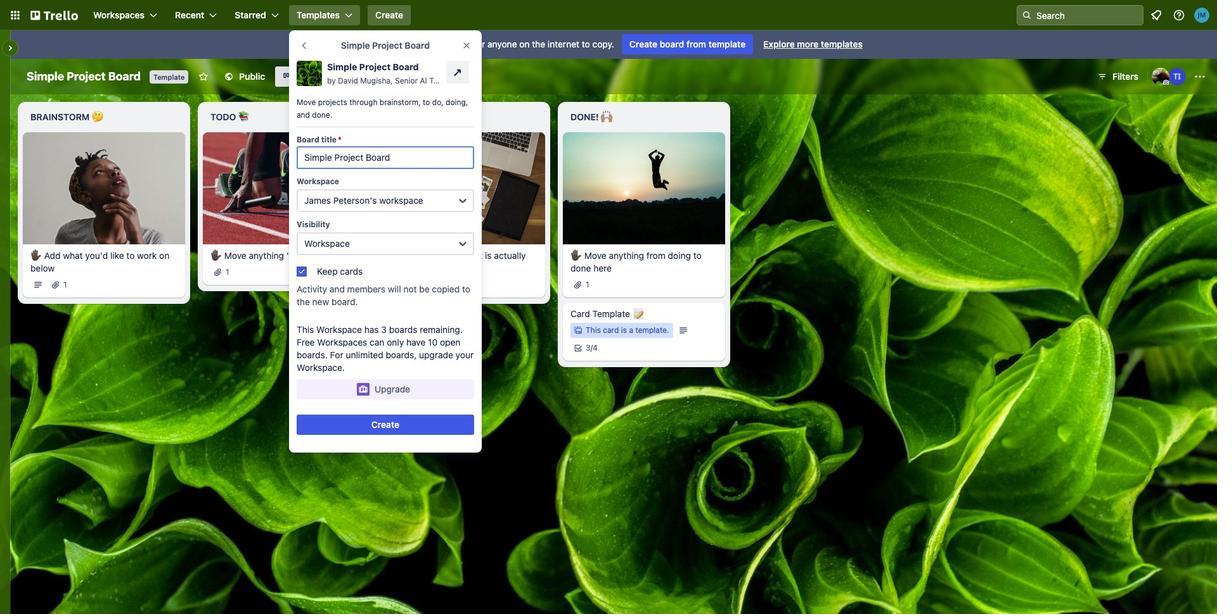 Task type: vqa. For each thing, say whether or not it's contained in the screenshot.
Calendar within Get even more perspective with Workspace views Premium Workspaces can combine boards into Table and Calendar to filter, sort, and get more done.
no



Task type: locate. For each thing, give the bounding box(es) containing it.
to inside move projects through brainstorm, to do, doing, and done.
[[423, 98, 430, 107]]

0 vertical spatial 3
[[381, 325, 387, 335]]

1
[[226, 267, 229, 277], [63, 280, 67, 289], [406, 280, 409, 289], [586, 280, 589, 289]]

0 horizontal spatial template
[[153, 73, 185, 81]]

workspace.
[[297, 363, 345, 373]]

1 horizontal spatial anything
[[429, 250, 464, 261]]

public button
[[216, 67, 273, 87]]

this left card
[[586, 326, 601, 335]]

here right done
[[594, 263, 612, 274]]

1 horizontal spatial this
[[372, 39, 389, 49]]

done! 🙌🏽
[[571, 112, 612, 122]]

new
[[312, 297, 329, 307]]

back to home image
[[30, 5, 78, 25]]

1 vertical spatial from
[[647, 250, 666, 261]]

to left do,
[[423, 98, 430, 107]]

1 horizontal spatial is
[[485, 250, 492, 261]]

board inside board link
[[297, 71, 322, 82]]

to inside "activity and members will not be copied to the new board."
[[462, 284, 470, 295]]

Search field
[[1032, 6, 1143, 25]]

2 anything from the left
[[429, 250, 464, 261]]

board inside simple project board text box
[[108, 70, 141, 83]]

a left the public
[[401, 39, 406, 49]]

0 vertical spatial create
[[375, 10, 403, 20]]

this inside this workspace has 3 boards remaining. free workspaces can only have 10 open boards. for unlimited boards, upgrade your workspace.
[[297, 325, 314, 335]]

workspaces
[[93, 10, 145, 20], [317, 337, 367, 348]]

keep cards
[[317, 266, 363, 277]]

1 vertical spatial the
[[297, 297, 310, 307]]

project up mugisha,
[[359, 61, 391, 72]]

0 horizontal spatial the
[[297, 297, 310, 307]]

will
[[388, 284, 401, 295]]

1 vertical spatial create
[[629, 39, 657, 49]]

2 horizontal spatial anything
[[609, 250, 644, 261]]

starred button
[[227, 5, 286, 25]]

upgrade
[[419, 350, 453, 361]]

for
[[474, 39, 485, 49]]

1 horizontal spatial 3
[[586, 343, 591, 353]]

2 vertical spatial is
[[621, 326, 627, 335]]

to right doing
[[693, 250, 702, 261]]

is left the public
[[392, 39, 399, 49]]

✋🏿 inside '✋🏿 add what you'd like to work on below'
[[30, 250, 42, 261]]

here for ✋🏿 move anything from doing to done here
[[594, 263, 612, 274]]

create left board
[[629, 39, 657, 49]]

here up be
[[422, 263, 440, 274]]

0 horizontal spatial template
[[435, 39, 471, 49]]

create button down the upgrade button
[[297, 415, 474, 436]]

0 horizontal spatial simple project board
[[27, 70, 141, 83]]

anything for 'ready'
[[249, 250, 284, 261]]

board
[[405, 40, 430, 51], [393, 61, 419, 72], [108, 70, 141, 83], [297, 71, 322, 82], [297, 135, 319, 145]]

simple
[[341, 40, 370, 51], [327, 61, 357, 72], [27, 70, 64, 83]]

for
[[330, 350, 343, 361]]

simple project board
[[341, 40, 430, 51], [27, 70, 141, 83]]

✋🏿 inside ✋🏿 move anything that is actually started here
[[391, 250, 402, 261]]

templates
[[297, 10, 340, 20]]

the inside "activity and members will not be copied to the new board."
[[297, 297, 310, 307]]

template left the explore
[[709, 39, 746, 49]]

0 vertical spatial and
[[297, 110, 310, 120]]

DONE! 🙌🏽 text field
[[563, 107, 725, 127]]

0 vertical spatial simple project board
[[341, 40, 430, 51]]

the
[[532, 39, 545, 49], [297, 297, 310, 307]]

simple inside simple project board by david mugisha, senior ai tech delivery analyst @ accenture
[[327, 61, 357, 72]]

0 vertical spatial on
[[519, 39, 530, 49]]

1 horizontal spatial template
[[593, 309, 630, 319]]

1 vertical spatial workspace
[[304, 238, 350, 249]]

boards.
[[297, 350, 328, 361]]

3 anything from the left
[[609, 250, 644, 261]]

1 horizontal spatial workspaces
[[317, 337, 367, 348]]

🙌🏽
[[601, 112, 612, 122]]

simple up brainstorm
[[27, 70, 64, 83]]

this for this is a public template for anyone on the internet to copy.
[[372, 39, 389, 49]]

1 vertical spatial a
[[629, 326, 633, 335]]

4 ✋🏿 from the left
[[571, 250, 582, 261]]

explore more templates
[[763, 39, 863, 49]]

3
[[381, 325, 387, 335], [586, 343, 591, 353]]

0 horizontal spatial 3
[[381, 325, 387, 335]]

here inside ✋🏿 move anything from doing to done here
[[594, 263, 612, 274]]

simple project board up simple project board link
[[341, 40, 430, 51]]

and
[[297, 110, 310, 120], [330, 284, 345, 295]]

0 horizontal spatial workspaces
[[93, 10, 145, 20]]

to right copied
[[462, 284, 470, 295]]

1 vertical spatial on
[[159, 250, 169, 261]]

card template 📝 link
[[571, 308, 718, 321]]

this workspace has 3 boards remaining. free workspaces can only have 10 open boards. for unlimited boards, upgrade your workspace.
[[297, 325, 474, 373]]

simple project board up the 🤔
[[27, 70, 141, 83]]

and up board.
[[330, 284, 345, 295]]

✋🏿 add what you'd like to work on below link
[[30, 250, 178, 275]]

this for this workspace has 3 boards remaining. free workspaces can only have 10 open boards. for unlimited boards, upgrade your workspace.
[[297, 325, 314, 335]]

move inside ✋🏿 move anything from doing to done here
[[584, 250, 607, 261]]

1 vertical spatial workspaces
[[317, 337, 367, 348]]

1 horizontal spatial template
[[709, 39, 746, 49]]

template up card
[[593, 309, 630, 319]]

🤔
[[92, 112, 103, 122]]

10
[[428, 337, 438, 348]]

3 ✋🏿 from the left
[[391, 250, 402, 261]]

2 horizontal spatial this
[[586, 326, 601, 335]]

star or unstar board image
[[199, 72, 209, 82]]

here for ✋🏿 move anything that is actually started here
[[422, 263, 440, 274]]

jeremy miller (jeremymiller198) image
[[1194, 8, 1210, 23]]

1 horizontal spatial here
[[422, 263, 440, 274]]

the left internet
[[532, 39, 545, 49]]

started
[[391, 263, 420, 274]]

0 horizontal spatial this
[[297, 325, 314, 335]]

free
[[297, 337, 315, 348]]

what
[[63, 250, 83, 261]]

to inside ✋🏿 move anything from doing to done here
[[693, 250, 702, 261]]

workspace down visibility
[[304, 238, 350, 249]]

create button up sm image
[[368, 5, 411, 25]]

project up the 🤔
[[67, 70, 106, 83]]

0 vertical spatial workspaces
[[93, 10, 145, 20]]

you'd
[[85, 250, 108, 261]]

from
[[687, 39, 706, 49], [647, 250, 666, 261]]

board title *
[[297, 135, 342, 145]]

✋🏿 inside ✋🏿 move anything from doing to done here
[[571, 250, 582, 261]]

project
[[372, 40, 402, 51], [359, 61, 391, 72], [67, 70, 106, 83]]

✋🏿 for ✋🏿 add what you'd like to work on below
[[30, 250, 42, 261]]

on right anyone
[[519, 39, 530, 49]]

actually
[[494, 250, 526, 261]]

open information menu image
[[1173, 9, 1185, 22]]

mugisha,
[[360, 76, 393, 86]]

anything for from
[[609, 250, 644, 261]]

james peterson's workspace
[[304, 195, 423, 206]]

1 horizontal spatial simple project board
[[341, 40, 430, 51]]

only
[[387, 337, 404, 348]]

0 horizontal spatial is
[[392, 39, 399, 49]]

do,
[[432, 98, 444, 107]]

anyone
[[488, 39, 517, 49]]

create board from template
[[629, 39, 746, 49]]

create up simple project board link
[[375, 10, 403, 20]]

2 horizontal spatial is
[[621, 326, 627, 335]]

anything inside ✋🏿 move anything from doing to done here
[[609, 250, 644, 261]]

0 horizontal spatial a
[[401, 39, 406, 49]]

2 horizontal spatial here
[[594, 263, 612, 274]]

primary element
[[0, 0, 1217, 30]]

this right sm image
[[372, 39, 389, 49]]

✋🏿 move anything from doing to done here
[[571, 250, 702, 274]]

2 ✋🏿 from the left
[[210, 250, 222, 261]]

anything left that
[[429, 250, 464, 261]]

this up free
[[297, 325, 314, 335]]

board left by
[[297, 71, 322, 82]]

card template 📝
[[571, 309, 644, 319]]

1 horizontal spatial and
[[330, 284, 345, 295]]

card
[[571, 309, 590, 319]]

workspace up for
[[316, 325, 362, 335]]

workspaces inside this workspace has 3 boards remaining. free workspaces can only have 10 open boards. for unlimited boards, upgrade your workspace.
[[317, 337, 367, 348]]

from left doing
[[647, 250, 666, 261]]

template left for
[[435, 39, 471, 49]]

be
[[419, 284, 430, 295]]

have
[[406, 337, 426, 348]]

None text field
[[297, 146, 474, 169]]

here up keep
[[317, 250, 335, 261]]

board up senior
[[393, 61, 419, 72]]

1 down ✋🏿 move anything 'ready' here
[[226, 267, 229, 277]]

1 ✋🏿 from the left
[[30, 250, 42, 261]]

template left star or unstar board icon
[[153, 73, 185, 81]]

0 horizontal spatial from
[[647, 250, 666, 261]]

anything left doing
[[609, 250, 644, 261]]

0 horizontal spatial and
[[297, 110, 310, 120]]

delivery
[[449, 76, 478, 86]]

0 vertical spatial create button
[[368, 5, 411, 25]]

is right card
[[621, 326, 627, 335]]

is right that
[[485, 250, 492, 261]]

0 vertical spatial the
[[532, 39, 545, 49]]

and left done.
[[297, 110, 310, 120]]

board link
[[275, 67, 329, 87]]

through
[[349, 98, 378, 107]]

3 right the "has"
[[381, 325, 387, 335]]

1 horizontal spatial from
[[687, 39, 706, 49]]

1 right will
[[406, 280, 409, 289]]

on right work
[[159, 250, 169, 261]]

this member is an admin of this board. image
[[1163, 80, 1169, 86]]

a
[[401, 39, 406, 49], [629, 326, 633, 335]]

and inside move projects through brainstorm, to do, doing, and done.
[[297, 110, 310, 120]]

board up brainstorm 🤔 text box
[[108, 70, 141, 83]]

create down the upgrade button
[[371, 420, 399, 430]]

this card is a template.
[[586, 326, 669, 335]]

1 template from the left
[[435, 39, 471, 49]]

this
[[372, 39, 389, 49], [297, 325, 314, 335], [586, 326, 601, 335]]

members
[[347, 284, 386, 295]]

4
[[593, 343, 598, 353]]

from right board
[[687, 39, 706, 49]]

to right "like"
[[126, 250, 135, 261]]

simple project board inside text box
[[27, 70, 141, 83]]

show menu image
[[1194, 70, 1206, 83]]

board inside simple project board by david mugisha, senior ai tech delivery analyst @ accenture
[[393, 61, 419, 72]]

1 horizontal spatial on
[[519, 39, 530, 49]]

on inside '✋🏿 add what you'd like to work on below'
[[159, 250, 169, 261]]

1 down done
[[586, 280, 589, 289]]

close popover image
[[462, 41, 472, 51]]

anything for that
[[429, 250, 464, 261]]

create board from template link
[[622, 34, 753, 55]]

2 vertical spatial workspace
[[316, 325, 362, 335]]

1 vertical spatial and
[[330, 284, 345, 295]]

public
[[239, 71, 265, 82]]

create button inside primary element
[[368, 5, 411, 25]]

template
[[435, 39, 471, 49], [709, 39, 746, 49]]

1 anything from the left
[[249, 250, 284, 261]]

anything left 'ready'
[[249, 250, 284, 261]]

workspace up 'james'
[[297, 177, 339, 186]]

on for anyone
[[519, 39, 530, 49]]

@
[[508, 76, 515, 86]]

on
[[519, 39, 530, 49], [159, 250, 169, 261]]

3 left 4 at the bottom of the page
[[586, 343, 591, 353]]

0 horizontal spatial anything
[[249, 250, 284, 261]]

not
[[403, 284, 417, 295]]

more
[[797, 39, 819, 49]]

0 horizontal spatial on
[[159, 250, 169, 261]]

template inside card template 📝 link
[[593, 309, 630, 319]]

sm image
[[357, 39, 370, 51]]

a down 📝
[[629, 326, 633, 335]]

cards
[[340, 266, 363, 277]]

1 vertical spatial simple project board
[[27, 70, 141, 83]]

here inside ✋🏿 move anything that is actually started here
[[422, 263, 440, 274]]

1 vertical spatial template
[[593, 309, 630, 319]]

1 vertical spatial is
[[485, 250, 492, 261]]

0 vertical spatial is
[[392, 39, 399, 49]]

from inside ✋🏿 move anything from doing to done here
[[647, 250, 666, 261]]

workspace
[[379, 195, 423, 206]]

the down activity
[[297, 297, 310, 307]]

simple project board by david mugisha, senior ai tech delivery analyst @ accenture
[[327, 61, 554, 86]]

0 vertical spatial workspace
[[297, 177, 339, 186]]

2 vertical spatial create
[[371, 420, 399, 430]]

1 horizontal spatial the
[[532, 39, 545, 49]]

anything inside ✋🏿 move anything that is actually started here
[[429, 250, 464, 261]]

move inside ✋🏿 move anything that is actually started here
[[404, 250, 426, 261]]

1 vertical spatial create button
[[297, 415, 474, 436]]

simple up david
[[327, 61, 357, 72]]



Task type: describe. For each thing, give the bounding box(es) containing it.
move for ✋🏿 move anything from doing to done here
[[584, 250, 607, 261]]

3 / 4
[[586, 343, 598, 353]]

trello inspiration (inspiringtaco) image
[[1168, 68, 1186, 86]]

accenture
[[517, 76, 554, 86]]

david
[[338, 76, 358, 86]]

project inside simple project board by david mugisha, senior ai tech delivery analyst @ accenture
[[359, 61, 391, 72]]

filters
[[1113, 71, 1139, 82]]

work
[[137, 250, 157, 261]]

done
[[571, 263, 591, 274]]

ai
[[420, 76, 427, 86]]

upgrade button
[[297, 380, 474, 400]]

analyst
[[480, 76, 506, 86]]

copied
[[432, 284, 460, 295]]

copy.
[[592, 39, 614, 49]]

boards
[[389, 325, 417, 335]]

remaining.
[[420, 325, 463, 335]]

0 vertical spatial from
[[687, 39, 706, 49]]

board left title
[[297, 135, 319, 145]]

✋🏿 move anything 'ready' here link
[[210, 250, 358, 262]]

upgrade
[[375, 384, 410, 395]]

by
[[327, 76, 336, 86]]

3 inside this workspace has 3 boards remaining. free workspaces can only have 10 open boards. for unlimited boards, upgrade your workspace.
[[381, 325, 387, 335]]

'ready'
[[286, 250, 315, 261]]

simple inside text box
[[27, 70, 64, 83]]

this for this card is a template.
[[586, 326, 601, 335]]

0 vertical spatial template
[[153, 73, 185, 81]]

templates button
[[289, 5, 360, 25]]

1 for ✋🏿 move anything 'ready' here
[[226, 267, 229, 277]]

board up ai
[[405, 40, 430, 51]]

tech
[[429, 76, 446, 86]]

the for new
[[297, 297, 310, 307]]

Board name text field
[[20, 67, 147, 87]]

⚙️
[[422, 112, 433, 122]]

visibility
[[297, 220, 330, 229]]

2 template from the left
[[709, 39, 746, 49]]

move for ✋🏿 move anything 'ready' here
[[224, 250, 246, 261]]

0 notifications image
[[1149, 8, 1164, 23]]

has
[[364, 325, 379, 335]]

✋🏿 for ✋🏿 move anything that is actually started here
[[391, 250, 402, 261]]

project inside text box
[[67, 70, 106, 83]]

board
[[660, 39, 684, 49]]

workspaces inside dropdown button
[[93, 10, 145, 20]]

that
[[466, 250, 483, 261]]

projects
[[318, 98, 347, 107]]

is inside ✋🏿 move anything that is actually started here
[[485, 250, 492, 261]]

internet
[[548, 39, 579, 49]]

brainstorm
[[30, 112, 90, 122]]

this is a public template for anyone on the internet to copy.
[[372, 39, 614, 49]]

search image
[[1022, 10, 1032, 20]]

✋🏿 add what you'd like to work on below
[[30, 250, 169, 274]]

create inside primary element
[[375, 10, 403, 20]]

done.
[[312, 110, 332, 120]]

todo 📚
[[210, 112, 250, 122]]

customize views image
[[336, 70, 348, 83]]

filters button
[[1094, 67, 1142, 87]]

template.
[[635, 326, 669, 335]]

the for internet
[[532, 39, 545, 49]]

project up simple project board link
[[372, 40, 402, 51]]

DOING ⚙️ text field
[[383, 107, 545, 127]]

📚
[[238, 112, 250, 122]]

like
[[110, 250, 124, 261]]

✋🏿 for ✋🏿 move anything 'ready' here
[[210, 250, 222, 261]]

1 horizontal spatial a
[[629, 326, 633, 335]]

TODO 📚 text field
[[203, 107, 365, 127]]

1 down what
[[63, 280, 67, 289]]

keep
[[317, 266, 338, 277]]

to left copy. in the top of the page
[[582, 39, 590, 49]]

public
[[408, 39, 433, 49]]

move inside move projects through brainstorm, to do, doing, and done.
[[297, 98, 316, 107]]

1 vertical spatial 3
[[586, 343, 591, 353]]

peterson's
[[333, 195, 377, 206]]

dmugisha (dmugisha) image
[[1152, 68, 1170, 86]]

1 for ✋🏿 move anything from doing to done here
[[586, 280, 589, 289]]

doing,
[[446, 98, 468, 107]]

boards,
[[386, 350, 417, 361]]

📝
[[633, 309, 644, 319]]

workspace inside this workspace has 3 boards remaining. free workspaces can only have 10 open boards. for unlimited boards, upgrade your workspace.
[[316, 325, 362, 335]]

1 for ✋🏿 move anything that is actually started here
[[406, 280, 409, 289]]

and inside "activity and members will not be copied to the new board."
[[330, 284, 345, 295]]

explore more templates link
[[756, 34, 870, 55]]

recent button
[[167, 5, 225, 25]]

senior
[[395, 76, 418, 86]]

templates
[[821, 39, 863, 49]]

unlimited
[[346, 350, 383, 361]]

✋🏿 move anything that is actually started here
[[391, 250, 526, 274]]

card
[[603, 326, 619, 335]]

brainstorm 🤔
[[30, 112, 103, 122]]

0 horizontal spatial here
[[317, 250, 335, 261]]

to inside '✋🏿 add what you'd like to work on below'
[[126, 250, 135, 261]]

doing ⚙️
[[391, 112, 433, 122]]

explore
[[763, 39, 795, 49]]

open
[[440, 337, 460, 348]]

below
[[30, 263, 55, 274]]

brainstorm,
[[380, 98, 421, 107]]

simple up customize views image
[[341, 40, 370, 51]]

0 vertical spatial a
[[401, 39, 406, 49]]

your
[[456, 350, 474, 361]]

simple project board link
[[327, 61, 441, 74]]

on for work
[[159, 250, 169, 261]]

✋🏿 move anything 'ready' here
[[210, 250, 335, 261]]

move projects through brainstorm, to do, doing, and done.
[[297, 98, 468, 120]]

✋🏿 for ✋🏿 move anything from doing to done here
[[571, 250, 582, 261]]

activity and members will not be copied to the new board.
[[297, 284, 470, 307]]

recent
[[175, 10, 204, 20]]

BRAINSTORM 🤔 text field
[[23, 107, 185, 127]]

activity
[[297, 284, 327, 295]]

james
[[304, 195, 331, 206]]

✋🏿 move anything from doing to done here link
[[571, 250, 718, 275]]

return to previous screen image
[[299, 41, 309, 51]]

move for ✋🏿 move anything that is actually started here
[[404, 250, 426, 261]]

✋🏿 move anything that is actually started here link
[[391, 250, 538, 275]]

workspaces button
[[86, 5, 165, 25]]



